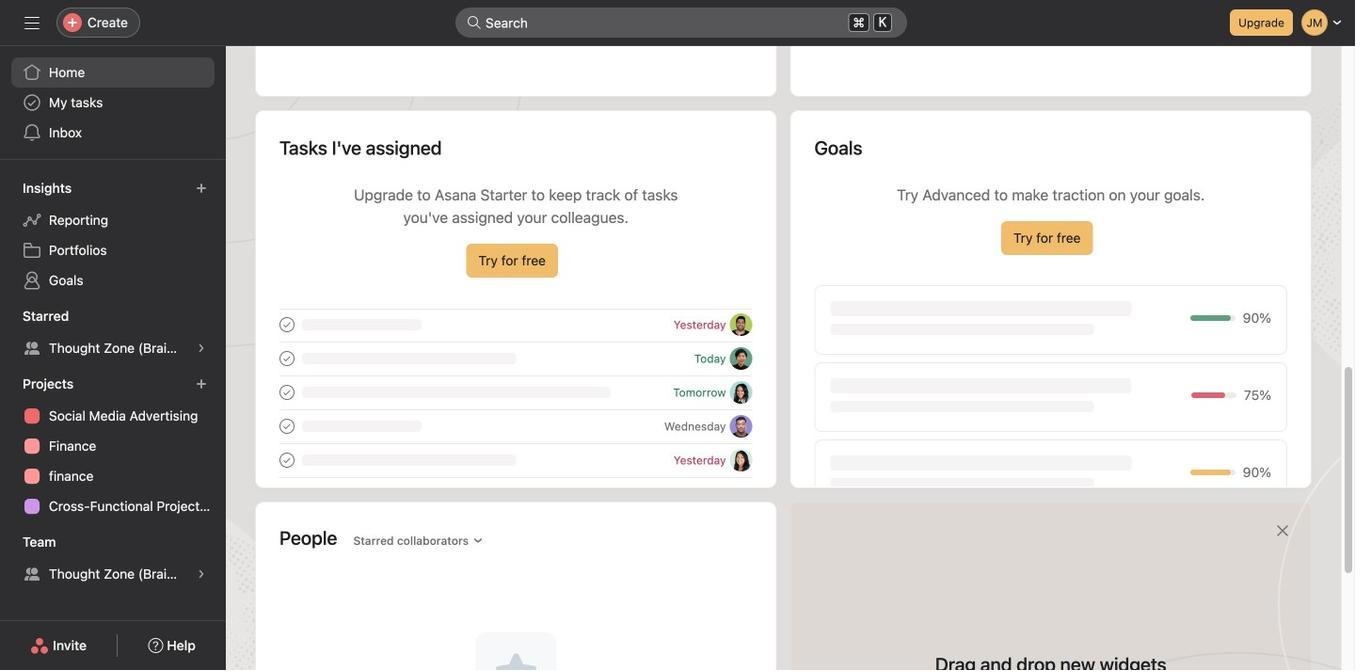 Task type: locate. For each thing, give the bounding box(es) containing it.
prominent image
[[467, 15, 482, 30]]

new insights image
[[196, 183, 207, 194]]

Search tasks, projects, and more text field
[[456, 8, 907, 38]]

insights element
[[0, 171, 226, 299]]

starred element
[[0, 299, 226, 367]]

None field
[[456, 8, 907, 38]]

projects element
[[0, 367, 226, 525]]

new project or portfolio image
[[196, 378, 207, 390]]



Task type: describe. For each thing, give the bounding box(es) containing it.
global element
[[0, 46, 226, 159]]

see details, thought zone (brainstorm space) image
[[196, 343, 207, 354]]

hide sidebar image
[[24, 15, 40, 30]]

teams element
[[0, 525, 226, 593]]

see details, thought zone (brainstorm space) image
[[196, 569, 207, 580]]

dismiss image
[[1275, 523, 1290, 538]]



Task type: vqa. For each thing, say whether or not it's contained in the screenshot.
starred element at the left
yes



